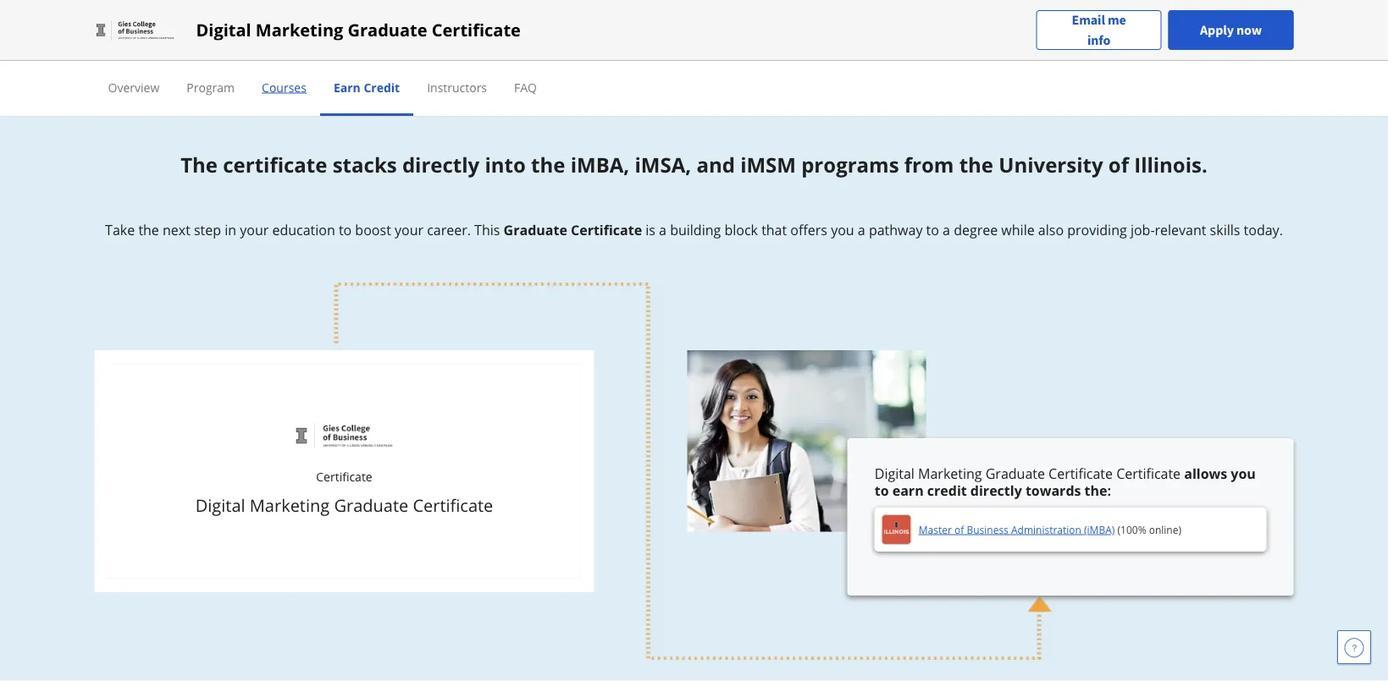 Task type: describe. For each thing, give the bounding box(es) containing it.
2 your from the left
[[395, 221, 424, 239]]

directly inside allows you to earn credit directly towards the:
[[971, 482, 1022, 500]]

overview
[[108, 79, 159, 95]]

education
[[272, 221, 335, 239]]

to inside allows you to earn credit directly towards the:
[[875, 482, 889, 500]]

earn credit link
[[334, 79, 400, 95]]

degree
[[954, 221, 998, 239]]

university
[[999, 151, 1103, 179]]

0 vertical spatial digital marketing graduate certificate
[[196, 18, 521, 42]]

email me info
[[1072, 11, 1126, 49]]

apply now button
[[1169, 10, 1294, 50]]

me
[[1108, 11, 1126, 28]]

earn
[[334, 79, 361, 95]]

0 vertical spatial of
[[1109, 151, 1129, 179]]

2 horizontal spatial the
[[959, 151, 994, 179]]

apply
[[1200, 22, 1234, 39]]

faq link
[[514, 79, 537, 95]]

allows
[[1184, 465, 1228, 483]]

relevant
[[1155, 221, 1207, 239]]

that
[[762, 221, 787, 239]]

next
[[163, 221, 190, 239]]

0 vertical spatial marketing
[[256, 18, 343, 42]]

the:
[[1085, 482, 1111, 500]]

2 vertical spatial marketing
[[250, 494, 330, 517]]

illinois.
[[1134, 151, 1208, 179]]

1 vertical spatial digital marketing graduate certificate
[[195, 494, 493, 517]]

1 horizontal spatial the
[[531, 151, 565, 179]]

faq
[[514, 79, 537, 95]]

administration
[[1011, 523, 1082, 537]]

1 vertical spatial marketing
[[918, 465, 982, 483]]

instructors link
[[427, 79, 487, 95]]

into
[[485, 151, 526, 179]]

overview link
[[108, 79, 159, 95]]

instructors
[[427, 79, 487, 95]]

1 vertical spatial digital
[[875, 465, 915, 483]]

certificate menu element
[[94, 61, 1294, 116]]

career.
[[427, 221, 471, 239]]

university of illinois gies college of business image for digital marketing graduate certificate
[[94, 17, 176, 44]]

credit
[[927, 482, 967, 500]]

info
[[1088, 32, 1111, 49]]

stacks
[[333, 151, 397, 179]]

0 horizontal spatial you
[[831, 221, 854, 239]]

university of illinois gies college of business image for certificate
[[293, 419, 395, 453]]

)
[[1179, 523, 1182, 537]]

1 vertical spatial of
[[955, 523, 964, 537]]

take the next step in your education to boost your career. this graduate certificate is a building block that offers you a pathway to a degree while also providing job-relevant skills today.
[[105, 221, 1283, 239]]

block
[[725, 221, 758, 239]]

help center image
[[1344, 638, 1365, 658]]

step
[[194, 221, 221, 239]]

programs
[[801, 151, 899, 179]]

the certificate stacks directly into the imba, imsa, and imsm programs from the university of illinois.
[[181, 151, 1208, 179]]

university of illinois at urbana-champaign image
[[882, 515, 912, 546]]

from
[[904, 151, 954, 179]]



Task type: vqa. For each thing, say whether or not it's contained in the screenshot.
'FAQ'
yes



Task type: locate. For each thing, give the bounding box(es) containing it.
directly up 'business' at the bottom
[[971, 482, 1022, 500]]

you
[[831, 221, 854, 239], [1231, 465, 1256, 483]]

imba,
[[571, 151, 630, 179]]

boost
[[355, 221, 391, 239]]

in
[[225, 221, 236, 239]]

earn
[[893, 482, 924, 500]]

take
[[105, 221, 135, 239]]

to
[[339, 221, 352, 239], [926, 221, 939, 239], [875, 482, 889, 500]]

of right master on the bottom right of the page
[[955, 523, 964, 537]]

1 horizontal spatial a
[[858, 221, 865, 239]]

directly left into
[[402, 151, 480, 179]]

1 horizontal spatial your
[[395, 221, 424, 239]]

the
[[531, 151, 565, 179], [959, 151, 994, 179], [138, 221, 159, 239]]

marketing
[[256, 18, 343, 42], [918, 465, 982, 483], [250, 494, 330, 517]]

university of illinois gies college of business image
[[94, 17, 176, 44], [293, 419, 395, 453]]

1 horizontal spatial to
[[875, 482, 889, 500]]

to left the boost
[[339, 221, 352, 239]]

your right in
[[240, 221, 269, 239]]

1 horizontal spatial of
[[1109, 151, 1129, 179]]

1 horizontal spatial you
[[1231, 465, 1256, 483]]

the right into
[[531, 151, 565, 179]]

a left "degree"
[[943, 221, 950, 239]]

of left illinois.
[[1109, 151, 1129, 179]]

to left earn
[[875, 482, 889, 500]]

1 vertical spatial university of illinois gies college of business image
[[293, 419, 395, 453]]

0 vertical spatial you
[[831, 221, 854, 239]]

now
[[1237, 22, 1262, 39]]

(
[[1118, 523, 1121, 537]]

0 vertical spatial directly
[[402, 151, 480, 179]]

certificate
[[432, 18, 521, 42], [571, 221, 642, 239], [1049, 465, 1113, 483], [1117, 465, 1181, 483], [316, 469, 372, 485], [413, 494, 493, 517]]

is
[[646, 221, 656, 239]]

this
[[474, 221, 500, 239]]

allows you to earn credit directly towards the:
[[875, 465, 1256, 500]]

a right is
[[659, 221, 667, 239]]

program
[[187, 79, 235, 95]]

0 horizontal spatial your
[[240, 221, 269, 239]]

your right the boost
[[395, 221, 424, 239]]

1 a from the left
[[659, 221, 667, 239]]

skills
[[1210, 221, 1240, 239]]

imsm
[[740, 151, 796, 179]]

the
[[181, 151, 218, 179]]

your
[[240, 221, 269, 239], [395, 221, 424, 239]]

while
[[1001, 221, 1035, 239]]

3 a from the left
[[943, 221, 950, 239]]

digital marketing graduate certificate certificate
[[875, 465, 1181, 483]]

the left next at the left of page
[[138, 221, 159, 239]]

today.
[[1244, 221, 1283, 239]]

master
[[919, 523, 952, 537]]

pathway
[[869, 221, 923, 239]]

2 vertical spatial digital
[[195, 494, 245, 517]]

job-
[[1131, 221, 1155, 239]]

1 horizontal spatial university of illinois gies college of business image
[[293, 419, 395, 453]]

credit
[[364, 79, 400, 95]]

apply now
[[1200, 22, 1262, 39]]

0 horizontal spatial university of illinois gies college of business image
[[94, 17, 176, 44]]

a
[[659, 221, 667, 239], [858, 221, 865, 239], [943, 221, 950, 239]]

2 horizontal spatial a
[[943, 221, 950, 239]]

a left pathway
[[858, 221, 865, 239]]

business
[[967, 523, 1009, 537]]

0 vertical spatial digital
[[196, 18, 251, 42]]

master of business administration (imba) ( 100% online )
[[919, 523, 1182, 537]]

you right offers
[[831, 221, 854, 239]]

providing
[[1067, 221, 1127, 239]]

graduate
[[348, 18, 427, 42], [504, 221, 567, 239], [986, 465, 1045, 483], [334, 494, 408, 517]]

(imba)
[[1084, 523, 1115, 537]]

the right 'from'
[[959, 151, 994, 179]]

you inside allows you to earn credit directly towards the:
[[1231, 465, 1256, 483]]

also
[[1038, 221, 1064, 239]]

0 horizontal spatial of
[[955, 523, 964, 537]]

directly
[[402, 151, 480, 179], [971, 482, 1022, 500]]

imsa,
[[635, 151, 691, 179]]

courses link
[[262, 79, 307, 95]]

certificate
[[223, 151, 327, 179]]

towards
[[1026, 482, 1081, 500]]

1 vertical spatial you
[[1231, 465, 1256, 483]]

1 your from the left
[[240, 221, 269, 239]]

0 horizontal spatial directly
[[402, 151, 480, 179]]

1 horizontal spatial directly
[[971, 482, 1022, 500]]

of
[[1109, 151, 1129, 179], [955, 523, 964, 537]]

2 horizontal spatial to
[[926, 221, 939, 239]]

and
[[697, 151, 735, 179]]

0 vertical spatial university of illinois gies college of business image
[[94, 17, 176, 44]]

digital marketing graduate certificate
[[196, 18, 521, 42], [195, 494, 493, 517]]

you right allows
[[1231, 465, 1256, 483]]

earn credit
[[334, 79, 400, 95]]

email me info button
[[1037, 10, 1162, 50]]

master of business administration (imba) link
[[919, 523, 1115, 537]]

email
[[1072, 11, 1105, 28]]

courses
[[262, 79, 307, 95]]

offers
[[791, 221, 828, 239]]

building
[[670, 221, 721, 239]]

online
[[1149, 523, 1179, 537]]

to right pathway
[[926, 221, 939, 239]]

2 a from the left
[[858, 221, 865, 239]]

1 vertical spatial directly
[[971, 482, 1022, 500]]

program link
[[187, 79, 235, 95]]

digital
[[196, 18, 251, 42], [875, 465, 915, 483], [195, 494, 245, 517]]

0 horizontal spatial to
[[339, 221, 352, 239]]

0 horizontal spatial a
[[659, 221, 667, 239]]

0 horizontal spatial the
[[138, 221, 159, 239]]

100%
[[1121, 523, 1146, 537]]



